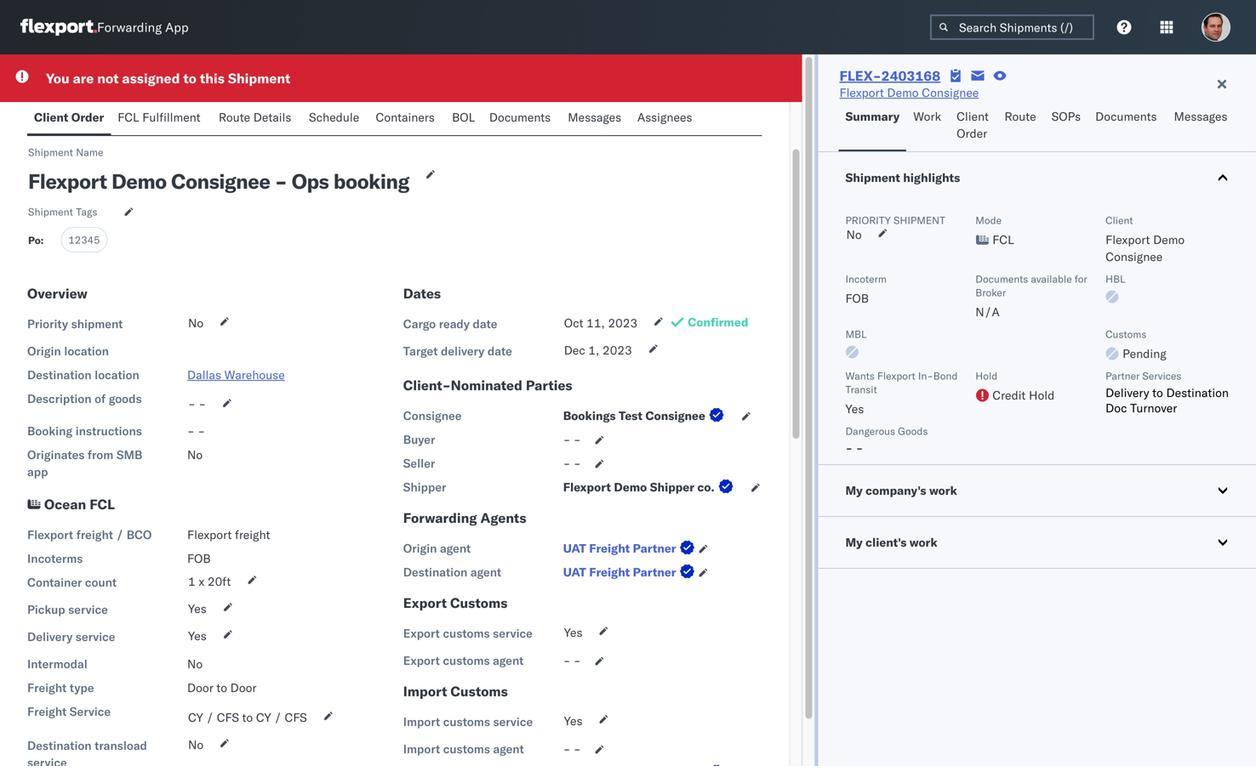 Task type: locate. For each thing, give the bounding box(es) containing it.
1 horizontal spatial messages
[[1174, 109, 1228, 124]]

yes for import customs service
[[564, 714, 583, 729]]

0 vertical spatial origin
[[27, 344, 61, 359]]

1 vertical spatial 2023
[[603, 343, 632, 358]]

1 horizontal spatial cy
[[256, 711, 271, 726]]

shipment left name at the left top of page
[[28, 146, 73, 159]]

uat for destination agent
[[563, 565, 586, 580]]

order right work button
[[957, 126, 987, 141]]

destination inside the partner services delivery to destination doc turnover
[[1166, 386, 1229, 400]]

client-
[[403, 377, 451, 394]]

broker
[[976, 286, 1006, 299]]

customs up pending
[[1106, 328, 1147, 341]]

1 horizontal spatial fob
[[846, 291, 869, 306]]

2 vertical spatial partner
[[633, 565, 676, 580]]

of
[[95, 392, 106, 406]]

1 vertical spatial customs
[[450, 595, 508, 612]]

2 horizontal spatial documents
[[1095, 109, 1157, 124]]

1 vertical spatial order
[[957, 126, 987, 141]]

uat freight partner for destination agent
[[563, 565, 676, 580]]

mbl
[[846, 328, 867, 341]]

0 horizontal spatial cfs
[[217, 711, 239, 726]]

oct
[[564, 316, 583, 331]]

fcl down mode
[[993, 232, 1014, 247]]

documents for the right 'documents' button
[[1095, 109, 1157, 124]]

goods
[[898, 425, 928, 438]]

1 vertical spatial hold
[[1029, 388, 1055, 403]]

1 vertical spatial export
[[403, 626, 440, 641]]

service up export customs agent
[[493, 626, 533, 641]]

- - for seller
[[563, 456, 581, 471]]

0 horizontal spatial priority
[[27, 317, 68, 332]]

client up the 'hbl'
[[1106, 214, 1133, 227]]

flexport up the incoterms
[[27, 528, 73, 543]]

documents button right sops
[[1089, 101, 1167, 151]]

1 cfs from the left
[[217, 711, 239, 726]]

my left client's
[[846, 535, 863, 550]]

fcl inside fcl fulfillment button
[[118, 110, 139, 125]]

shipment down highlights
[[894, 214, 945, 227]]

hold right credit
[[1029, 388, 1055, 403]]

client inside client flexport demo consignee incoterm fob
[[1106, 214, 1133, 227]]

consignee inside client flexport demo consignee incoterm fob
[[1106, 249, 1163, 264]]

flexport inside wants flexport in-bond transit yes
[[877, 370, 916, 383]]

1 horizontal spatial fcl
[[118, 110, 139, 125]]

no up incoterm
[[846, 227, 862, 242]]

flexport
[[840, 85, 884, 100], [28, 169, 107, 194], [1106, 232, 1150, 247], [877, 370, 916, 383], [563, 480, 611, 495], [27, 528, 73, 543], [187, 528, 232, 543]]

0 vertical spatial shipment
[[894, 214, 945, 227]]

no
[[846, 227, 862, 242], [188, 316, 204, 331], [187, 448, 203, 463], [187, 657, 203, 672], [188, 738, 204, 753]]

2 import from the top
[[403, 715, 440, 730]]

bond
[[933, 370, 958, 383]]

import down import customs service
[[403, 742, 440, 757]]

route details
[[219, 110, 291, 125]]

delivery
[[1106, 386, 1149, 400], [27, 630, 73, 645]]

freight service
[[27, 705, 111, 720]]

flexport down shipment name
[[28, 169, 107, 194]]

containers button
[[369, 102, 445, 135]]

2 vertical spatial fcl
[[90, 496, 115, 513]]

hold up credit
[[976, 370, 998, 383]]

1 import from the top
[[403, 683, 447, 700]]

doc
[[1106, 401, 1127, 416]]

1 horizontal spatial freight
[[235, 528, 270, 543]]

1 vertical spatial priority shipment
[[27, 317, 123, 332]]

fcl fulfillment button
[[111, 102, 212, 135]]

2 uat from the top
[[563, 565, 586, 580]]

1 horizontal spatial shipper
[[650, 480, 694, 495]]

route for route
[[1005, 109, 1036, 124]]

1 vertical spatial uat freight partner link
[[563, 564, 698, 581]]

1 vertical spatial uat
[[563, 565, 586, 580]]

0 vertical spatial fob
[[846, 291, 869, 306]]

agent up destination agent at the left bottom of the page
[[440, 541, 471, 556]]

client order button
[[950, 101, 998, 151], [27, 102, 111, 135]]

0 horizontal spatial messages
[[568, 110, 621, 125]]

shipment highlights button
[[818, 152, 1256, 203]]

0 horizontal spatial cy
[[188, 711, 203, 726]]

2 vertical spatial customs
[[451, 683, 508, 700]]

work inside my client's work button
[[910, 535, 938, 550]]

export customs
[[403, 595, 508, 612]]

export for export customs
[[403, 595, 447, 612]]

1 horizontal spatial route
[[1005, 109, 1036, 124]]

agent down export customs service
[[493, 654, 524, 669]]

0 horizontal spatial route
[[219, 110, 250, 125]]

dates
[[403, 285, 441, 302]]

fob inside client flexport demo consignee incoterm fob
[[846, 291, 869, 306]]

client order up shipment name
[[34, 110, 104, 125]]

Search Shipments (/) text field
[[930, 14, 1094, 40]]

1 horizontal spatial priority shipment
[[846, 214, 945, 227]]

wants flexport in-bond transit yes
[[846, 370, 958, 417]]

0 horizontal spatial hold
[[976, 370, 998, 383]]

0 horizontal spatial client order
[[34, 110, 104, 125]]

destination down origin agent
[[403, 565, 468, 580]]

/
[[116, 528, 124, 543], [206, 711, 214, 726], [274, 711, 282, 726]]

0 vertical spatial priority shipment
[[846, 214, 945, 227]]

service up import customs agent
[[493, 715, 533, 730]]

export up import customs
[[403, 654, 440, 669]]

destination inside destination transload service
[[27, 739, 92, 754]]

incoterms
[[27, 552, 83, 566]]

service down pickup service
[[76, 630, 115, 645]]

1 shipper from the left
[[403, 480, 446, 495]]

transit
[[846, 383, 877, 396]]

2 horizontal spatial fcl
[[993, 232, 1014, 247]]

1 uat from the top
[[563, 541, 586, 556]]

fcl up flexport freight / bco at the bottom left of page
[[90, 496, 115, 513]]

target
[[403, 344, 438, 359]]

flexport demo consignee - ops booking
[[28, 169, 409, 194]]

uat freight partner
[[563, 541, 676, 556], [563, 565, 676, 580]]

1 vertical spatial partner
[[633, 541, 676, 556]]

destination location
[[27, 368, 139, 383]]

demo
[[887, 85, 919, 100], [111, 169, 167, 194], [1153, 232, 1185, 247], [614, 480, 647, 495]]

2 freight from the left
[[235, 528, 270, 543]]

priority down overview
[[27, 317, 68, 332]]

1 horizontal spatial delivery
[[1106, 386, 1149, 400]]

cy
[[188, 711, 203, 726], [256, 711, 271, 726]]

sops
[[1052, 109, 1081, 124]]

1 horizontal spatial door
[[230, 681, 257, 696]]

description of goods
[[27, 392, 142, 406]]

uat freight partner link for origin agent
[[563, 540, 698, 557]]

work inside my company's work button
[[929, 483, 957, 498]]

route details button
[[212, 102, 302, 135]]

uat freight partner link
[[563, 540, 698, 557], [563, 564, 698, 581]]

import customs service
[[403, 715, 533, 730]]

flexport up the 'hbl'
[[1106, 232, 1150, 247]]

11,
[[587, 316, 605, 331]]

2023 right 1, on the left
[[603, 343, 632, 358]]

documents up the broker
[[976, 273, 1028, 286]]

1 vertical spatial shipment
[[71, 317, 123, 332]]

my left company's
[[846, 483, 863, 498]]

demo for flexport demo shipper co.
[[614, 480, 647, 495]]

destination down 'freight service'
[[27, 739, 92, 754]]

1 my from the top
[[846, 483, 863, 498]]

fcl left fulfillment
[[118, 110, 139, 125]]

1 customs from the top
[[443, 626, 490, 641]]

forwarding for forwarding agents
[[403, 510, 477, 527]]

2 vertical spatial export
[[403, 654, 440, 669]]

schedule
[[309, 110, 359, 125]]

fob up the x at bottom
[[187, 552, 211, 566]]

0 vertical spatial 2023
[[608, 316, 638, 331]]

0 horizontal spatial forwarding
[[97, 19, 162, 35]]

2 customs from the top
[[443, 654, 490, 669]]

pending
[[1123, 346, 1167, 361]]

destination for destination location
[[27, 368, 92, 383]]

consignee right test at the bottom
[[646, 409, 705, 423]]

forwarding left "app"
[[97, 19, 162, 35]]

0 horizontal spatial documents
[[489, 110, 551, 125]]

2 horizontal spatial client
[[1106, 214, 1133, 227]]

origin up destination agent at the left bottom of the page
[[403, 541, 437, 556]]

no down cy / cfs to cy / cfs
[[188, 738, 204, 753]]

documents right sops
[[1095, 109, 1157, 124]]

0 vertical spatial partner
[[1106, 370, 1140, 383]]

consignee down route details button
[[171, 169, 270, 194]]

documents button
[[1089, 101, 1167, 151], [482, 102, 561, 135]]

customs up import customs service
[[451, 683, 508, 700]]

client order button right the work
[[950, 101, 998, 151]]

route
[[1005, 109, 1036, 124], [219, 110, 250, 125]]

3 import from the top
[[403, 742, 440, 757]]

hold
[[976, 370, 998, 383], [1029, 388, 1055, 403]]

destination up description
[[27, 368, 92, 383]]

1 export from the top
[[403, 595, 447, 612]]

date right ready
[[473, 317, 497, 332]]

flexport for flexport demo shipper co.
[[563, 480, 611, 495]]

intermodal
[[27, 657, 88, 672]]

1 horizontal spatial origin
[[403, 541, 437, 556]]

cargo
[[403, 317, 436, 332]]

shipper down seller
[[403, 480, 446, 495]]

customs down export customs service
[[443, 654, 490, 669]]

location up goods
[[95, 368, 139, 383]]

2023 for oct 11, 2023
[[608, 316, 638, 331]]

0 vertical spatial uat freight partner link
[[563, 540, 698, 557]]

yes
[[846, 402, 864, 417], [188, 602, 207, 617], [564, 626, 583, 640], [188, 629, 207, 644], [564, 714, 583, 729]]

2 export from the top
[[403, 626, 440, 641]]

location for destination location
[[95, 368, 139, 383]]

flexport freight / bco
[[27, 528, 152, 543]]

uat for origin agent
[[563, 541, 586, 556]]

customs up export customs agent
[[443, 626, 490, 641]]

uat freight partner link for destination agent
[[563, 564, 698, 581]]

0 horizontal spatial fob
[[187, 552, 211, 566]]

1 horizontal spatial shipment
[[894, 214, 945, 227]]

priority
[[846, 214, 891, 227], [27, 317, 68, 332]]

0 vertical spatial uat freight partner
[[563, 541, 676, 556]]

1 vertical spatial delivery
[[27, 630, 73, 645]]

yes for export customs service
[[564, 626, 583, 640]]

0 vertical spatial order
[[71, 110, 104, 125]]

shipment down the summary button
[[846, 170, 900, 185]]

shipment for shipment tags
[[28, 206, 73, 218]]

priority down shipment highlights
[[846, 214, 891, 227]]

0 horizontal spatial shipper
[[403, 480, 446, 495]]

import down import customs
[[403, 715, 440, 730]]

0 horizontal spatial shipment
[[71, 317, 123, 332]]

date up client-nominated parties at the left
[[488, 344, 512, 359]]

flexport for flexport freight
[[187, 528, 232, 543]]

0 vertical spatial fcl
[[118, 110, 139, 125]]

route left details
[[219, 110, 250, 125]]

0 vertical spatial forwarding
[[97, 19, 162, 35]]

delivery down pickup
[[27, 630, 73, 645]]

yes inside wants flexport in-bond transit yes
[[846, 402, 864, 417]]

to inside the partner services delivery to destination doc turnover
[[1152, 386, 1163, 400]]

1 horizontal spatial documents
[[976, 273, 1028, 286]]

1 horizontal spatial documents button
[[1089, 101, 1167, 151]]

containers
[[376, 110, 435, 125]]

consignee up the 'hbl'
[[1106, 249, 1163, 264]]

1 vertical spatial fob
[[187, 552, 211, 566]]

work for my client's work
[[910, 535, 938, 550]]

work right client's
[[910, 535, 938, 550]]

1 vertical spatial work
[[910, 535, 938, 550]]

1 uat freight partner from the top
[[563, 541, 676, 556]]

forwarding for forwarding app
[[97, 19, 162, 35]]

no up door to door
[[187, 657, 203, 672]]

cfs
[[217, 711, 239, 726], [285, 711, 307, 726]]

flexport. image
[[20, 19, 97, 36]]

order up name at the left top of page
[[71, 110, 104, 125]]

1 horizontal spatial cfs
[[285, 711, 307, 726]]

1 uat freight partner link from the top
[[563, 540, 698, 557]]

1 x 20ft
[[188, 574, 231, 589]]

1 vertical spatial date
[[488, 344, 512, 359]]

ready
[[439, 317, 470, 332]]

0 vertical spatial hold
[[976, 370, 998, 383]]

flexport inside client flexport demo consignee incoterm fob
[[1106, 232, 1150, 247]]

n/a
[[976, 305, 1000, 320]]

consignee up the work
[[922, 85, 979, 100]]

1 vertical spatial my
[[846, 535, 863, 550]]

4 customs from the top
[[443, 742, 490, 757]]

- - for import customs agent
[[563, 742, 581, 757]]

fcl for fcl
[[993, 232, 1014, 247]]

0 vertical spatial location
[[64, 344, 109, 359]]

demo inside client flexport demo consignee incoterm fob
[[1153, 232, 1185, 247]]

export down destination agent at the left bottom of the page
[[403, 595, 447, 612]]

documents button right bol
[[482, 102, 561, 135]]

customs down import customs service
[[443, 742, 490, 757]]

no up dallas
[[188, 316, 204, 331]]

0 vertical spatial delivery
[[1106, 386, 1149, 400]]

client-nominated parties
[[403, 377, 572, 394]]

ops
[[292, 169, 329, 194]]

flexport down bookings
[[563, 480, 611, 495]]

forwarding up origin agent
[[403, 510, 477, 527]]

origin up destination location
[[27, 344, 61, 359]]

1 horizontal spatial forwarding
[[403, 510, 477, 527]]

work right company's
[[929, 483, 957, 498]]

2023 right 11,
[[608, 316, 638, 331]]

1 vertical spatial uat freight partner
[[563, 565, 676, 580]]

company's
[[866, 483, 926, 498]]

customs for import customs agent
[[443, 742, 490, 757]]

customs for import customs service
[[443, 715, 490, 730]]

1 vertical spatial import
[[403, 715, 440, 730]]

customs
[[1106, 328, 1147, 341], [450, 595, 508, 612], [451, 683, 508, 700]]

route for route details
[[219, 110, 250, 125]]

to up cy / cfs to cy / cfs
[[216, 681, 227, 696]]

demo for flexport demo consignee
[[887, 85, 919, 100]]

service inside destination transload service
[[27, 756, 67, 767]]

agent down import customs service
[[493, 742, 524, 757]]

1 horizontal spatial client order
[[957, 109, 989, 141]]

fob down incoterm
[[846, 291, 869, 306]]

nominated
[[451, 377, 523, 394]]

2 my from the top
[[846, 535, 863, 550]]

0 vertical spatial import
[[403, 683, 447, 700]]

1 vertical spatial fcl
[[993, 232, 1014, 247]]

description
[[27, 392, 92, 406]]

client order button up shipment name
[[27, 102, 111, 135]]

0 horizontal spatial door
[[187, 681, 213, 696]]

1 vertical spatial origin
[[403, 541, 437, 556]]

service for export customs service
[[493, 626, 533, 641]]

date for cargo ready date
[[473, 317, 497, 332]]

container count
[[27, 575, 117, 590]]

forwarding
[[97, 19, 162, 35], [403, 510, 477, 527]]

priority shipment down shipment highlights
[[846, 214, 945, 227]]

- - for export customs agent
[[563, 654, 581, 669]]

location up destination location
[[64, 344, 109, 359]]

shipment
[[228, 70, 290, 87], [28, 146, 73, 159], [846, 170, 900, 185], [28, 206, 73, 218]]

client right the work
[[957, 109, 989, 124]]

destination
[[27, 368, 92, 383], [1166, 386, 1229, 400], [403, 565, 468, 580], [27, 739, 92, 754]]

0 horizontal spatial client
[[34, 110, 68, 125]]

3 customs from the top
[[443, 715, 490, 730]]

client for 'client order' button to the left
[[34, 110, 68, 125]]

delivery up doc
[[1106, 386, 1149, 400]]

0 horizontal spatial priority shipment
[[27, 317, 123, 332]]

1 horizontal spatial client
[[957, 109, 989, 124]]

export down export customs
[[403, 626, 440, 641]]

highlights
[[903, 170, 960, 185]]

0 horizontal spatial freight
[[76, 528, 113, 543]]

destination down services
[[1166, 386, 1229, 400]]

0 vertical spatial uat
[[563, 541, 586, 556]]

flexport down 'flex-'
[[840, 85, 884, 100]]

flexport for flexport demo consignee - ops booking
[[28, 169, 107, 194]]

flexport for flexport freight / bco
[[27, 528, 73, 543]]

customs for import customs
[[451, 683, 508, 700]]

documents right bol button
[[489, 110, 551, 125]]

-
[[275, 169, 287, 194], [188, 397, 195, 412], [199, 397, 206, 412], [187, 424, 195, 439], [198, 424, 205, 439], [563, 432, 571, 447], [574, 432, 581, 447], [846, 441, 853, 456], [856, 441, 863, 456], [563, 456, 571, 471], [574, 456, 581, 471], [563, 654, 571, 669], [574, 654, 581, 669], [563, 742, 571, 757], [574, 742, 581, 757]]

import
[[403, 683, 447, 700], [403, 715, 440, 730], [403, 742, 440, 757]]

flexport up 1 x 20ft
[[187, 528, 232, 543]]

origin for origin agent
[[403, 541, 437, 556]]

customs up import customs agent
[[443, 715, 490, 730]]

oct 11, 2023
[[564, 316, 638, 331]]

import for import customs service
[[403, 715, 440, 730]]

import down export customs agent
[[403, 683, 447, 700]]

bol
[[452, 110, 475, 125]]

1 vertical spatial forwarding
[[403, 510, 477, 527]]

1 horizontal spatial order
[[957, 126, 987, 141]]

route left sops
[[1005, 109, 1036, 124]]

2 uat freight partner link from the top
[[563, 564, 698, 581]]

0 vertical spatial export
[[403, 595, 447, 612]]

service down 'freight service'
[[27, 756, 67, 767]]

export
[[403, 595, 447, 612], [403, 626, 440, 641], [403, 654, 440, 669]]

priority shipment up origin location
[[27, 317, 123, 332]]

2 uat freight partner from the top
[[563, 565, 676, 580]]

flex-2403168 link
[[840, 67, 941, 84]]

0 vertical spatial work
[[929, 483, 957, 498]]

flexport left 'in-'
[[877, 370, 916, 383]]

1 vertical spatial location
[[95, 368, 139, 383]]

shipment up :
[[28, 206, 73, 218]]

destination for destination transload service
[[27, 739, 92, 754]]

client's
[[866, 535, 907, 550]]

customs up export customs service
[[450, 595, 508, 612]]

1 horizontal spatial priority
[[846, 214, 891, 227]]

2023
[[608, 316, 638, 331], [603, 343, 632, 358]]

0 horizontal spatial origin
[[27, 344, 61, 359]]

0 vertical spatial date
[[473, 317, 497, 332]]

messages
[[1174, 109, 1228, 124], [568, 110, 621, 125]]

shipment up origin location
[[71, 317, 123, 332]]

shipment inside button
[[846, 170, 900, 185]]

3 export from the top
[[403, 654, 440, 669]]

to up turnover in the right bottom of the page
[[1152, 386, 1163, 400]]

origin agent
[[403, 541, 471, 556]]

1 freight from the left
[[76, 528, 113, 543]]

2 vertical spatial import
[[403, 742, 440, 757]]

1 horizontal spatial hold
[[1029, 388, 1055, 403]]

messages for 'messages' button to the left
[[568, 110, 621, 125]]

client order
[[957, 109, 989, 141], [34, 110, 104, 125]]

client up shipment name
[[34, 110, 68, 125]]

client order right work button
[[957, 109, 989, 141]]

shipper left co.
[[650, 480, 694, 495]]

consignee for flexport demo consignee - ops booking
[[171, 169, 270, 194]]



Task type: vqa. For each thing, say whether or not it's contained in the screenshot.


Task type: describe. For each thing, give the bounding box(es) containing it.
pickup service
[[27, 603, 108, 617]]

warehouse
[[224, 368, 285, 383]]

documents available for broker n/a
[[976, 273, 1087, 320]]

2 cfs from the left
[[285, 711, 307, 726]]

1 horizontal spatial /
[[206, 711, 214, 726]]

dallas warehouse link
[[187, 368, 285, 383]]

in-
[[918, 370, 933, 383]]

0 horizontal spatial documents button
[[482, 102, 561, 135]]

count
[[85, 575, 117, 590]]

consignee for flexport demo consignee
[[922, 85, 979, 100]]

smb
[[116, 448, 142, 463]]

type
[[70, 681, 94, 696]]

delivery inside the partner services delivery to destination doc turnover
[[1106, 386, 1149, 400]]

:
[[41, 234, 44, 247]]

incoterm
[[846, 273, 887, 286]]

my for my company's work
[[846, 483, 863, 498]]

1 door from the left
[[187, 681, 213, 696]]

2 horizontal spatial /
[[274, 711, 282, 726]]

buyer
[[403, 432, 435, 447]]

booking instructions
[[27, 424, 142, 439]]

you
[[46, 70, 69, 87]]

freight for flexport freight / bco
[[76, 528, 113, 543]]

partner for destination agent
[[633, 565, 676, 580]]

origin location
[[27, 344, 109, 359]]

shipment up route details
[[228, 70, 290, 87]]

yes for delivery service
[[188, 629, 207, 644]]

client flexport demo consignee incoterm fob
[[846, 214, 1185, 306]]

turnover
[[1130, 401, 1177, 416]]

1 vertical spatial priority
[[27, 317, 68, 332]]

confirmed
[[688, 315, 748, 330]]

forwarding app link
[[20, 19, 189, 36]]

0 horizontal spatial client order button
[[27, 102, 111, 135]]

freight for flexport freight
[[235, 528, 270, 543]]

target delivery date
[[403, 344, 512, 359]]

agents
[[480, 510, 526, 527]]

partner inside the partner services delivery to destination doc turnover
[[1106, 370, 1140, 383]]

wants
[[846, 370, 875, 383]]

summary
[[846, 109, 900, 124]]

summary button
[[839, 101, 907, 151]]

to left this
[[183, 70, 197, 87]]

0 horizontal spatial messages button
[[561, 102, 631, 135]]

credit
[[993, 388, 1026, 403]]

ocean fcl
[[44, 496, 115, 513]]

bol button
[[445, 102, 482, 135]]

1 horizontal spatial messages button
[[1167, 101, 1237, 151]]

fcl for fcl fulfillment
[[118, 110, 139, 125]]

freight type
[[27, 681, 94, 696]]

app
[[27, 465, 48, 480]]

hbl
[[1106, 273, 1126, 286]]

agent up export customs
[[471, 565, 501, 580]]

documents for left 'documents' button
[[489, 110, 551, 125]]

0 horizontal spatial order
[[71, 110, 104, 125]]

schedule button
[[302, 102, 369, 135]]

uat freight partner for origin agent
[[563, 541, 676, 556]]

documents inside documents available for broker n/a
[[976, 273, 1028, 286]]

1 horizontal spatial client order button
[[950, 101, 998, 151]]

services
[[1143, 370, 1182, 383]]

flex-
[[840, 67, 881, 84]]

test
[[619, 409, 643, 423]]

my for my client's work
[[846, 535, 863, 550]]

customs for export customs agent
[[443, 654, 490, 669]]

2 cy from the left
[[256, 711, 271, 726]]

sops button
[[1045, 101, 1089, 151]]

assignees
[[637, 110, 692, 125]]

order inside client order
[[957, 126, 987, 141]]

shipment highlights
[[846, 170, 960, 185]]

flexport demo consignee link
[[840, 84, 979, 101]]

shipment for shipment highlights
[[846, 170, 900, 185]]

- - for description of goods
[[188, 397, 206, 412]]

1 cy from the left
[[188, 711, 203, 726]]

export customs service
[[403, 626, 533, 641]]

assigned
[[122, 70, 180, 87]]

assignees button
[[631, 102, 702, 135]]

12345
[[68, 234, 100, 246]]

flexport freight
[[187, 528, 270, 543]]

destination for destination agent
[[403, 565, 468, 580]]

0 horizontal spatial fcl
[[90, 496, 115, 513]]

import for import customs agent
[[403, 742, 440, 757]]

demo for flexport demo consignee - ops booking
[[111, 169, 167, 194]]

parties
[[526, 377, 572, 394]]

0 vertical spatial customs
[[1106, 328, 1147, 341]]

po
[[28, 234, 41, 247]]

app
[[165, 19, 189, 35]]

yes for pickup service
[[188, 602, 207, 617]]

work for my company's work
[[929, 483, 957, 498]]

dec 1, 2023
[[564, 343, 632, 358]]

pickup
[[27, 603, 65, 617]]

export for export customs agent
[[403, 654, 440, 669]]

you are not assigned to this shipment
[[46, 70, 290, 87]]

location for origin location
[[64, 344, 109, 359]]

dec
[[564, 343, 585, 358]]

service for import customs service
[[493, 715, 533, 730]]

flexport for flexport demo consignee
[[840, 85, 884, 100]]

tags
[[76, 206, 97, 218]]

0 horizontal spatial /
[[116, 528, 124, 543]]

route button
[[998, 101, 1045, 151]]

details
[[253, 110, 291, 125]]

seller
[[403, 456, 435, 471]]

are
[[73, 70, 94, 87]]

customs for export customs service
[[443, 626, 490, 641]]

destination transload service
[[27, 739, 147, 767]]

import for import customs
[[403, 683, 447, 700]]

consignee up the buyer
[[403, 409, 462, 423]]

0 horizontal spatial delivery
[[27, 630, 73, 645]]

dallas
[[187, 368, 221, 383]]

ocean
[[44, 496, 86, 513]]

credit hold
[[993, 388, 1055, 403]]

- - for buyer
[[563, 432, 581, 447]]

x
[[199, 574, 204, 589]]

2 shipper from the left
[[650, 480, 694, 495]]

service for destination transload service
[[27, 756, 67, 767]]

origin for origin location
[[27, 344, 61, 359]]

delivery
[[441, 344, 485, 359]]

po :
[[28, 234, 44, 247]]

bco
[[127, 528, 152, 543]]

dangerous
[[846, 425, 895, 438]]

0 vertical spatial priority
[[846, 214, 891, 227]]

service
[[70, 705, 111, 720]]

messages for 'messages' button to the right
[[1174, 109, 1228, 124]]

delivery service
[[27, 630, 115, 645]]

partner for origin agent
[[633, 541, 676, 556]]

client for the rightmost 'client order' button
[[957, 109, 989, 124]]

shipment name
[[28, 146, 103, 159]]

dallas warehouse
[[187, 368, 285, 383]]

import customs agent
[[403, 742, 524, 757]]

my company's work
[[846, 483, 957, 498]]

my client's work
[[846, 535, 938, 550]]

forwarding agents
[[403, 510, 526, 527]]

consignee for bookings test consignee
[[646, 409, 705, 423]]

cargo ready date
[[403, 317, 497, 332]]

available
[[1031, 273, 1072, 286]]

1,
[[588, 343, 599, 358]]

bookings test consignee
[[563, 409, 705, 423]]

2 door from the left
[[230, 681, 257, 696]]

customs for export customs
[[450, 595, 508, 612]]

forwarding app
[[97, 19, 189, 35]]

from
[[88, 448, 113, 463]]

date for target delivery date
[[488, 344, 512, 359]]

service down count
[[68, 603, 108, 617]]

export for export customs service
[[403, 626, 440, 641]]

partner services delivery to destination doc turnover
[[1106, 370, 1229, 416]]

overview
[[27, 285, 88, 302]]

no right smb
[[187, 448, 203, 463]]

dangerous goods - -
[[846, 425, 928, 456]]

2023 for dec 1, 2023
[[603, 343, 632, 358]]

to down door to door
[[242, 711, 253, 726]]

bookings
[[563, 409, 616, 423]]

shipment tags
[[28, 206, 97, 218]]

co.
[[697, 480, 715, 495]]

shipment for shipment name
[[28, 146, 73, 159]]



